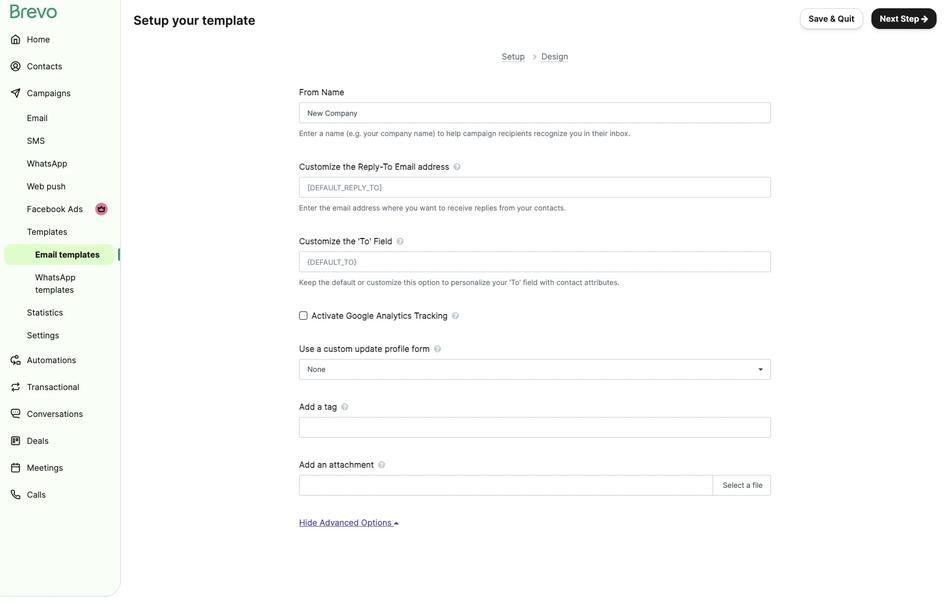 Task type: describe. For each thing, give the bounding box(es) containing it.
question circle image for add a tag
[[341, 403, 348, 411]]

contacts.
[[534, 203, 566, 212]]

field
[[523, 278, 538, 287]]

customize the 'to' field
[[299, 236, 392, 246]]

next
[[880, 13, 899, 24]]

question circle image for customize the 'to' field
[[397, 237, 404, 245]]

whatsapp templates
[[35, 272, 76, 295]]

arrow right image
[[922, 14, 929, 23]]

keep the default or customize this option to personalize your 'to' field with contact attributes.
[[299, 278, 620, 287]]

none button
[[299, 359, 771, 380]]

choose the email address to be shown in your recipients inbox when they receive your campaign or
[[299, 54, 640, 63]]

save & quit button
[[800, 8, 864, 29]]

when
[[516, 54, 534, 63]]

web
[[27, 181, 44, 192]]

attachment
[[329, 460, 374, 470]]

activate google analytics tracking
[[312, 311, 448, 321]]

design link
[[542, 51, 569, 62]]

want
[[420, 203, 437, 212]]

field
[[374, 236, 392, 246]]

option
[[418, 278, 440, 287]]

sms link
[[4, 130, 114, 151]]

templates
[[27, 227, 67, 237]]

your left template
[[172, 13, 199, 28]]

an
[[317, 460, 327, 470]]

design
[[542, 51, 569, 62]]

enter for enter a name (e.g. your company name) to help campaign recipients recognize you in their inbox.
[[299, 129, 317, 138]]

enter for enter the email address where you want to receive replies from your contacts.
[[299, 203, 317, 212]]

to left the be
[[390, 54, 397, 63]]

to for option
[[442, 278, 449, 287]]

campaigns
[[27, 88, 71, 98]]

templates link
[[4, 222, 114, 242]]

email for email
[[27, 113, 48, 123]]

inbox
[[495, 54, 514, 63]]

the for keep the default or customize this option to personalize your 'to' field with contact attributes.
[[319, 278, 330, 287]]

where
[[382, 203, 403, 212]]

whatsapp for whatsapp templates
[[35, 272, 76, 283]]

google
[[346, 311, 374, 321]]

0 horizontal spatial in
[[434, 54, 440, 63]]

save
[[809, 13, 828, 24]]

0 horizontal spatial 'to'
[[358, 236, 371, 246]]

the for choose the email address to be shown in your recipients inbox when they receive your campaign or
[[327, 54, 339, 63]]

company
[[381, 129, 412, 138]]

from
[[499, 203, 515, 212]]

address for be
[[361, 54, 388, 63]]

email templates link
[[4, 244, 114, 265]]

the for customize the reply-to email address
[[343, 162, 356, 172]]

template
[[202, 13, 255, 28]]

contacts
[[27, 61, 62, 71]]

deals link
[[4, 429, 114, 453]]

to for name)
[[438, 129, 445, 138]]

keep
[[299, 278, 317, 287]]

caret up image
[[394, 519, 399, 527]]

from name
[[299, 87, 344, 97]]

0 vertical spatial you
[[570, 129, 582, 138]]

next step button
[[872, 8, 937, 29]]

1 horizontal spatial 'to'
[[509, 278, 521, 287]]

sms
[[27, 136, 45, 146]]

transactional
[[27, 382, 79, 392]]

1 horizontal spatial or
[[633, 54, 640, 63]]

add an attachment
[[299, 460, 374, 470]]

1 vertical spatial recipients
[[499, 129, 532, 138]]

tracking
[[414, 311, 448, 321]]

tag
[[324, 402, 337, 412]]

be
[[399, 54, 408, 63]]

name
[[321, 87, 344, 97]]

customize for customize the reply-to email address
[[299, 162, 341, 172]]

calls
[[27, 490, 46, 500]]

1 horizontal spatial in
[[584, 129, 590, 138]]

add a tag
[[299, 402, 337, 412]]

automations
[[27, 355, 76, 365]]

question circle image right tracking
[[452, 312, 459, 320]]

whatsapp templates link
[[4, 267, 114, 300]]

choose
[[299, 54, 325, 63]]

personalize
[[451, 278, 490, 287]]

[DEFAULT_FROM_NAME] text field
[[299, 102, 771, 123]]

1 horizontal spatial receive
[[554, 54, 578, 63]]

email for enter
[[333, 203, 351, 212]]

your right personalize
[[492, 278, 507, 287]]

[DEFAULT_REPLY_TO] text field
[[299, 177, 771, 198]]

1 vertical spatial address
[[418, 162, 449, 172]]

1 vertical spatial receive
[[448, 203, 473, 212]]

(e.g.
[[346, 129, 362, 138]]

conversations link
[[4, 402, 114, 427]]

select a file
[[723, 481, 763, 490]]

activate
[[312, 311, 344, 321]]



Task type: locate. For each thing, give the bounding box(es) containing it.
the left reply-
[[343, 162, 356, 172]]

to left help
[[438, 129, 445, 138]]

'to'
[[358, 236, 371, 246], [509, 278, 521, 287]]

file
[[753, 481, 763, 490]]

1 vertical spatial question circle image
[[378, 461, 385, 469]]

a
[[319, 129, 323, 138], [317, 344, 322, 354], [317, 402, 322, 412], [747, 481, 751, 490]]

0 vertical spatial add
[[299, 402, 315, 412]]

{DEFAULT_TO} text field
[[299, 252, 771, 272]]

None text field
[[299, 417, 771, 438]]

whatsapp down the email templates 'link'
[[35, 272, 76, 283]]

your right from
[[517, 203, 532, 212]]

templates
[[59, 250, 100, 260], [35, 285, 74, 295]]

0 vertical spatial recipients
[[460, 54, 493, 63]]

1 add from the top
[[299, 402, 315, 412]]

hide advanced options link
[[299, 518, 399, 528]]

settings link
[[4, 325, 114, 346]]

2 vertical spatial address
[[353, 203, 380, 212]]

with
[[540, 278, 555, 287]]

0 vertical spatial whatsapp
[[27, 158, 67, 169]]

add left tag
[[299, 402, 315, 412]]

your right shown
[[442, 54, 458, 63]]

their
[[592, 129, 608, 138]]

contact
[[557, 278, 583, 287]]

customize for customize the 'to' field
[[299, 236, 341, 246]]

setup for setup your template
[[134, 13, 169, 28]]

the for customize the 'to' field
[[343, 236, 356, 246]]

question circle image for customize the reply-to email address
[[454, 163, 461, 171]]

email right the to
[[395, 162, 416, 172]]

1 vertical spatial you
[[405, 203, 418, 212]]

enter left the name at the top
[[299, 129, 317, 138]]

a for select
[[747, 481, 751, 490]]

step
[[901, 13, 920, 24]]

receive
[[554, 54, 578, 63], [448, 203, 473, 212]]

'to' left field on the top left
[[358, 236, 371, 246]]

a left "file"
[[747, 481, 751, 490]]

advanced
[[320, 518, 359, 528]]

address
[[361, 54, 388, 63], [418, 162, 449, 172], [353, 203, 380, 212]]

0 horizontal spatial recipients
[[460, 54, 493, 63]]

you left the want
[[405, 203, 418, 212]]

email templates
[[35, 250, 100, 260]]

enter a name (e.g. your company name) to help campaign recipients recognize you in their inbox.
[[299, 129, 630, 138]]

0 horizontal spatial you
[[405, 203, 418, 212]]

the right the choose
[[327, 54, 339, 63]]

1 vertical spatial or
[[358, 278, 365, 287]]

from
[[299, 87, 319, 97]]

calls link
[[4, 482, 114, 507]]

1 customize from the top
[[299, 162, 341, 172]]

attributes.
[[585, 278, 620, 287]]

email inside 'link'
[[35, 250, 57, 260]]

web push
[[27, 181, 66, 192]]

whatsapp inside whatsapp templates 'link'
[[35, 272, 76, 283]]

inbox.
[[610, 129, 630, 138]]

custom
[[324, 344, 353, 354]]

add for add a tag
[[299, 402, 315, 412]]

customize
[[367, 278, 402, 287]]

the for enter the email address where you want to receive replies from your contacts.
[[319, 203, 331, 212]]

whatsapp inside whatsapp link
[[27, 158, 67, 169]]

1 vertical spatial enter
[[299, 203, 317, 212]]

2 add from the top
[[299, 460, 315, 470]]

a left tag
[[317, 402, 322, 412]]

default
[[332, 278, 356, 287]]

0 vertical spatial setup
[[134, 13, 169, 28]]

none
[[307, 365, 326, 374]]

1 vertical spatial templates
[[35, 285, 74, 295]]

0 vertical spatial question circle image
[[434, 345, 441, 353]]

in right shown
[[434, 54, 440, 63]]

0 vertical spatial in
[[434, 54, 440, 63]]

you
[[570, 129, 582, 138], [405, 203, 418, 212]]

1 vertical spatial setup
[[502, 51, 525, 62]]

email for choose
[[341, 54, 359, 63]]

2 vertical spatial email
[[35, 250, 57, 260]]

question circle image right form
[[434, 345, 441, 353]]

recipients left inbox
[[460, 54, 493, 63]]

question circle image down help
[[454, 163, 461, 171]]

whatsapp link
[[4, 153, 114, 174]]

0 horizontal spatial campaign
[[463, 129, 497, 138]]

2 enter from the top
[[299, 203, 317, 212]]

web push link
[[4, 176, 114, 197]]

a left the name at the top
[[319, 129, 323, 138]]

next step
[[880, 13, 920, 24]]

use a custom update profile form
[[299, 344, 430, 354]]

1 horizontal spatial setup
[[502, 51, 525, 62]]

email down templates
[[35, 250, 57, 260]]

to right 'option'
[[442, 278, 449, 287]]

a for enter
[[319, 129, 323, 138]]

1 vertical spatial email
[[395, 162, 416, 172]]

meetings link
[[4, 456, 114, 480]]

facebook ads link
[[4, 199, 114, 219]]

campaigns link
[[4, 81, 114, 106]]

email link
[[4, 108, 114, 128]]

1 horizontal spatial recipients
[[499, 129, 532, 138]]

profile
[[385, 344, 410, 354]]

0 vertical spatial 'to'
[[358, 236, 371, 246]]

1 vertical spatial customize
[[299, 236, 341, 246]]

address left where
[[353, 203, 380, 212]]

ads
[[68, 204, 83, 214]]

email inside email link
[[27, 113, 48, 123]]

a for use
[[317, 344, 322, 354]]

1 horizontal spatial question circle image
[[434, 345, 441, 353]]

recognize
[[534, 129, 568, 138]]

receive right they
[[554, 54, 578, 63]]

recipients down [default_from_name] text field
[[499, 129, 532, 138]]

replies
[[475, 203, 497, 212]]

question circle image right tag
[[341, 403, 348, 411]]

1 vertical spatial in
[[584, 129, 590, 138]]

0 vertical spatial enter
[[299, 129, 317, 138]]

address left the be
[[361, 54, 388, 63]]

1 vertical spatial email
[[333, 203, 351, 212]]

statistics
[[27, 307, 63, 318]]

email up customize the 'to' field
[[333, 203, 351, 212]]

to for want
[[439, 203, 446, 212]]

caret down image
[[759, 366, 763, 373]]

push
[[47, 181, 66, 192]]

whatsapp for whatsapp
[[27, 158, 67, 169]]

question circle image
[[454, 163, 461, 171], [397, 237, 404, 245], [452, 312, 459, 320], [341, 403, 348, 411]]

enter up customize the 'to' field
[[299, 203, 317, 212]]

they
[[536, 54, 552, 63]]

question circle image
[[434, 345, 441, 353], [378, 461, 385, 469]]

left___rvooi image
[[97, 205, 106, 213]]

0 vertical spatial receive
[[554, 54, 578, 63]]

0 vertical spatial or
[[633, 54, 640, 63]]

home link
[[4, 27, 114, 52]]

templates down templates link
[[59, 250, 100, 260]]

None text field
[[299, 475, 713, 496]]

a right use
[[317, 344, 322, 354]]

templates inside whatsapp templates
[[35, 285, 74, 295]]

question circle image right 'attachment'
[[378, 461, 385, 469]]

0 vertical spatial customize
[[299, 162, 341, 172]]

the
[[327, 54, 339, 63], [343, 162, 356, 172], [319, 203, 331, 212], [343, 236, 356, 246], [319, 278, 330, 287]]

setup for setup
[[502, 51, 525, 62]]

0 horizontal spatial setup
[[134, 13, 169, 28]]

1 vertical spatial add
[[299, 460, 315, 470]]

email up sms
[[27, 113, 48, 123]]

a for add
[[317, 402, 322, 412]]

setup your template
[[134, 13, 255, 28]]

0 horizontal spatial or
[[358, 278, 365, 287]]

0 vertical spatial campaign
[[598, 54, 631, 63]]

hide advanced options
[[299, 518, 392, 528]]

1 horizontal spatial you
[[570, 129, 582, 138]]

whatsapp
[[27, 158, 67, 169], [35, 272, 76, 283]]

statistics link
[[4, 302, 114, 323]]

conversations
[[27, 409, 83, 419]]

add left an
[[299, 460, 315, 470]]

to
[[383, 162, 393, 172]]

0 vertical spatial address
[[361, 54, 388, 63]]

recipients
[[460, 54, 493, 63], [499, 129, 532, 138]]

email up the name
[[341, 54, 359, 63]]

to right the want
[[439, 203, 446, 212]]

0 horizontal spatial question circle image
[[378, 461, 385, 469]]

form
[[412, 344, 430, 354]]

update
[[355, 344, 383, 354]]

facebook ads
[[27, 204, 83, 214]]

in left their
[[584, 129, 590, 138]]

help
[[447, 129, 461, 138]]

campaign
[[598, 54, 631, 63], [463, 129, 497, 138]]

transactional link
[[4, 375, 114, 400]]

1 vertical spatial campaign
[[463, 129, 497, 138]]

reply-
[[358, 162, 383, 172]]

0 vertical spatial templates
[[59, 250, 100, 260]]

the left field on the top left
[[343, 236, 356, 246]]

automations link
[[4, 348, 114, 373]]

email for email templates
[[35, 250, 57, 260]]

customize down the name at the top
[[299, 162, 341, 172]]

your right (e.g.
[[364, 129, 379, 138]]

shown
[[410, 54, 432, 63]]

0 horizontal spatial receive
[[448, 203, 473, 212]]

templates for email templates
[[59, 250, 100, 260]]

1 vertical spatial whatsapp
[[35, 272, 76, 283]]

templates up statistics link
[[35, 285, 74, 295]]

question circle image for add an attachment
[[378, 461, 385, 469]]

0 vertical spatial email
[[27, 113, 48, 123]]

your right the design link
[[580, 54, 596, 63]]

quit
[[838, 13, 855, 24]]

add for add an attachment
[[299, 460, 315, 470]]

setup link
[[502, 51, 525, 62]]

settings
[[27, 330, 59, 341]]

the right keep
[[319, 278, 330, 287]]

templates for whatsapp templates
[[35, 285, 74, 295]]

question circle image for use a custom update profile form
[[434, 345, 441, 353]]

name)
[[414, 129, 436, 138]]

whatsapp up web push
[[27, 158, 67, 169]]

address down name)
[[418, 162, 449, 172]]

the up customize the 'to' field
[[319, 203, 331, 212]]

enter the email address where you want to receive replies from your contacts.
[[299, 203, 566, 212]]

'to' left field
[[509, 278, 521, 287]]

meetings
[[27, 463, 63, 473]]

add
[[299, 402, 315, 412], [299, 460, 315, 470]]

you left their
[[570, 129, 582, 138]]

this
[[404, 278, 416, 287]]

analytics
[[376, 311, 412, 321]]

0 vertical spatial email
[[341, 54, 359, 63]]

use
[[299, 344, 315, 354]]

to
[[390, 54, 397, 63], [438, 129, 445, 138], [439, 203, 446, 212], [442, 278, 449, 287]]

receive left replies
[[448, 203, 473, 212]]

1 vertical spatial 'to'
[[509, 278, 521, 287]]

address for you
[[353, 203, 380, 212]]

2 customize from the top
[[299, 236, 341, 246]]

1 enter from the top
[[299, 129, 317, 138]]

save & quit
[[809, 13, 855, 24]]

hide
[[299, 518, 317, 528]]

&
[[830, 13, 836, 24]]

deals
[[27, 436, 49, 446]]

or
[[633, 54, 640, 63], [358, 278, 365, 287]]

home
[[27, 34, 50, 45]]

question circle image right field on the top left
[[397, 237, 404, 245]]

1 horizontal spatial campaign
[[598, 54, 631, 63]]

customize up keep
[[299, 236, 341, 246]]



Task type: vqa. For each thing, say whether or not it's contained in the screenshot.
personalize
yes



